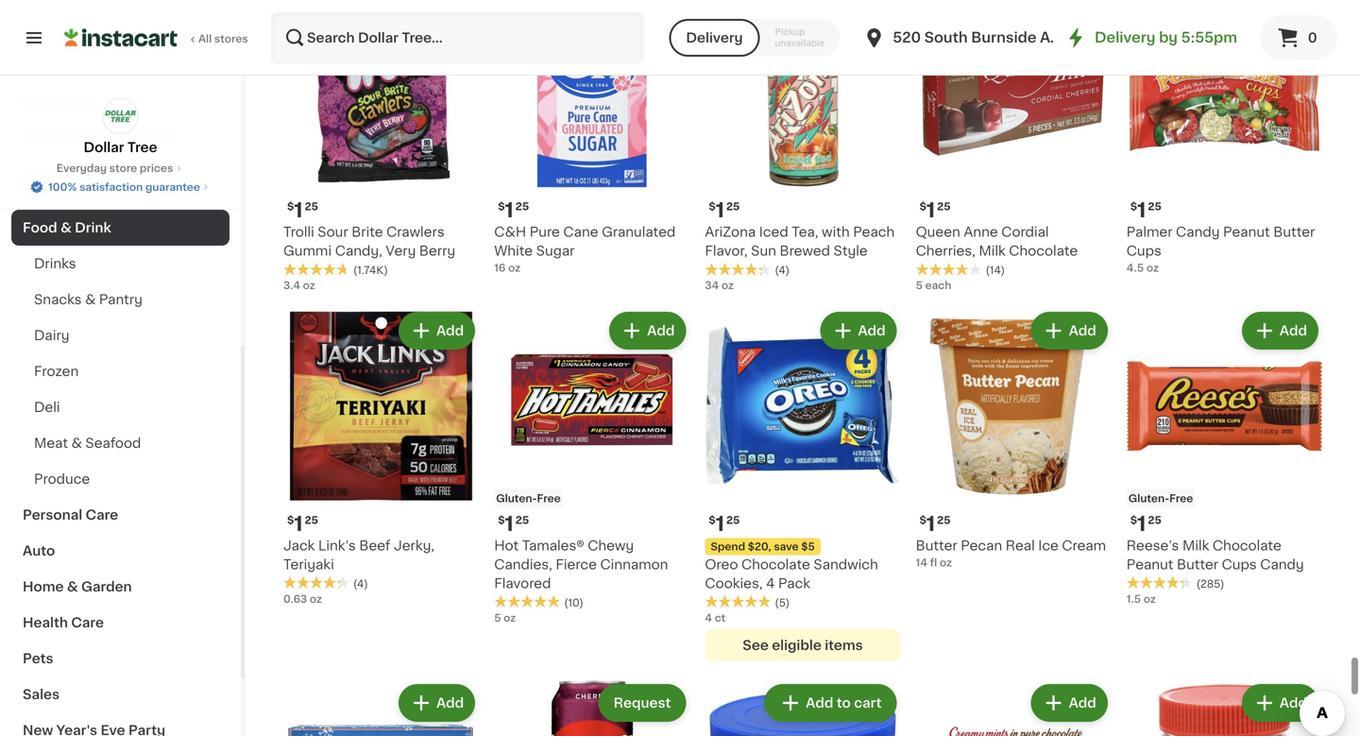 Task type: vqa. For each thing, say whether or not it's contained in the screenshot.
the rightmost indoor decor
no



Task type: locate. For each thing, give the bounding box(es) containing it.
(4)
[[775, 265, 790, 276], [353, 579, 368, 589]]

25 up trolli on the top left of the page
[[305, 201, 318, 212]]

1 up spend
[[716, 514, 725, 534]]

add inside button
[[806, 696, 834, 709]]

gluten- for hot
[[496, 493, 537, 503]]

1 home from the top
[[23, 166, 64, 180]]

milk
[[979, 244, 1006, 258], [1183, 539, 1210, 552]]

chocolate up (285)
[[1213, 539, 1282, 552]]

(4) down 'jack link's beef jerky, teriyaki'
[[353, 579, 368, 589]]

home inside home improvement & hardware
[[23, 166, 64, 180]]

white
[[494, 244, 533, 258]]

free up "tamales®"
[[537, 493, 561, 503]]

apparel & accessories
[[23, 130, 177, 144]]

drink
[[75, 221, 111, 234]]

delivery inside delivery by 5:55pm link
[[1095, 31, 1156, 44]]

$ up trolli on the top left of the page
[[287, 201, 294, 212]]

style
[[834, 244, 868, 258]]

1 vertical spatial milk
[[1183, 539, 1210, 552]]

1 for trolli sour brite crawlers gummi candy, very berry
[[294, 200, 303, 220]]

add button
[[401, 0, 474, 34], [612, 0, 684, 34], [1033, 0, 1106, 34], [1244, 0, 1317, 34], [401, 314, 474, 348], [612, 314, 684, 348], [822, 314, 895, 348], [1033, 314, 1106, 348], [1244, 314, 1317, 348], [401, 686, 474, 720], [1033, 686, 1106, 720], [1244, 686, 1317, 720]]

oz right fl
[[940, 557, 953, 568]]

& for garden
[[67, 580, 78, 593]]

1 up queen
[[927, 200, 936, 220]]

0 vertical spatial milk
[[979, 244, 1006, 258]]

items
[[825, 639, 863, 652]]

fierce
[[556, 558, 597, 571]]

care down produce link
[[86, 508, 118, 522]]

dollar
[[84, 141, 124, 154]]

palmer candy peanut butter cups 4.5 oz
[[1127, 225, 1316, 273]]

home up hardware
[[23, 166, 64, 180]]

gluten-free for reese's
[[1129, 493, 1194, 503]]

& up everyday
[[79, 130, 90, 144]]

$ 1 25 up spend
[[709, 514, 740, 534]]

1 gluten- from the left
[[496, 493, 537, 503]]

2 vertical spatial butter
[[1177, 558, 1219, 571]]

peanut inside palmer candy peanut butter cups 4.5 oz
[[1224, 225, 1271, 239]]

1 free from the left
[[537, 493, 561, 503]]

0 vertical spatial butter
[[1274, 225, 1316, 239]]

anne
[[964, 225, 998, 239]]

0 horizontal spatial 5
[[494, 613, 501, 623]]

1 up arizona
[[716, 200, 725, 220]]

1 up fl
[[927, 514, 936, 534]]

5 left each
[[916, 280, 923, 291]]

candy
[[1176, 225, 1220, 239], [1261, 558, 1305, 571]]

oz down flavored
[[504, 613, 516, 623]]

25
[[305, 201, 318, 212], [727, 201, 740, 212], [516, 201, 529, 212], [937, 201, 951, 212], [1148, 201, 1162, 212], [305, 515, 318, 525], [727, 515, 740, 525], [516, 515, 529, 525], [937, 515, 951, 525], [1148, 515, 1162, 525]]

& left garden
[[67, 580, 78, 593]]

milk up (14)
[[979, 244, 1006, 258]]

oz inside palmer candy peanut butter cups 4.5 oz
[[1147, 263, 1159, 273]]

(4) for iced
[[775, 265, 790, 276]]

1 up jack
[[294, 514, 303, 534]]

0
[[1308, 31, 1318, 44]]

1 up trolli on the top left of the page
[[294, 200, 303, 220]]

0 horizontal spatial butter
[[916, 539, 958, 552]]

0 horizontal spatial 4
[[705, 613, 712, 623]]

apparel & accessories link
[[11, 119, 230, 155]]

queen
[[916, 225, 961, 239]]

hot
[[494, 539, 519, 552]]

$ 1 25 for jack link's beef jerky, teriyaki
[[287, 514, 318, 534]]

5 down flavored
[[494, 613, 501, 623]]

0 vertical spatial cups
[[1127, 244, 1162, 258]]

& for accessories
[[79, 130, 90, 144]]

1 vertical spatial home
[[23, 580, 64, 593]]

milk inside reese's milk chocolate peanut butter cups candy
[[1183, 539, 1210, 552]]

(4) down sun
[[775, 265, 790, 276]]

$ up spend
[[709, 515, 716, 525]]

home
[[23, 166, 64, 180], [23, 580, 64, 593]]

brite
[[352, 225, 383, 239]]

chocolate down the save
[[742, 558, 811, 571]]

1 vertical spatial peanut
[[1127, 558, 1174, 571]]

$ up hot
[[498, 515, 505, 525]]

$ 1 25 up jack
[[287, 514, 318, 534]]

$ 1 25 up fl
[[920, 514, 951, 534]]

sales
[[23, 688, 60, 701]]

0 horizontal spatial milk
[[979, 244, 1006, 258]]

1 horizontal spatial 5
[[916, 280, 923, 291]]

$ up jack
[[287, 515, 294, 525]]

100% satisfaction guarantee button
[[29, 176, 212, 195]]

1 gluten-free from the left
[[496, 493, 561, 503]]

1 horizontal spatial cups
[[1222, 558, 1257, 571]]

$ up palmer
[[1131, 201, 1138, 212]]

1 for jack link's beef jerky, teriyaki
[[294, 514, 303, 534]]

25 up arizona
[[727, 201, 740, 212]]

$ 1 25 up queen
[[920, 200, 951, 220]]

$ up c&h
[[498, 201, 505, 212]]

$ 1 25 for palmer candy peanut butter cups
[[1131, 200, 1162, 220]]

product group containing add to cart
[[705, 680, 901, 736]]

$ 1 25 up c&h
[[498, 200, 529, 220]]

25 up hot
[[516, 515, 529, 525]]

health care
[[23, 616, 104, 629]]

gluten-free up hot
[[496, 493, 561, 503]]

1 vertical spatial cups
[[1222, 558, 1257, 571]]

0 vertical spatial (4)
[[775, 265, 790, 276]]

0.63 oz
[[283, 594, 322, 604]]

everyday
[[56, 163, 107, 173]]

$ 1 25 for reese's milk chocolate peanut butter cups candy
[[1131, 514, 1162, 534]]

1 horizontal spatial milk
[[1183, 539, 1210, 552]]

delivery by 5:55pm link
[[1065, 26, 1238, 49]]

& up guarantee
[[162, 166, 173, 180]]

1 vertical spatial 4
[[705, 613, 712, 623]]

2 horizontal spatial butter
[[1274, 225, 1316, 239]]

oreo
[[705, 558, 738, 571]]

request button
[[601, 686, 684, 720]]

0 horizontal spatial gluten-
[[496, 493, 537, 503]]

1 vertical spatial butter
[[916, 539, 958, 552]]

deli
[[34, 401, 60, 414]]

0 horizontal spatial chocolate
[[742, 558, 811, 571]]

1 horizontal spatial gluten-
[[1129, 493, 1170, 503]]

4 left ct on the right bottom of page
[[705, 613, 712, 623]]

candy inside palmer candy peanut butter cups 4.5 oz
[[1176, 225, 1220, 239]]

oz right 1.5
[[1144, 594, 1156, 604]]

$ up 14
[[920, 515, 927, 525]]

palmer
[[1127, 225, 1173, 239]]

& inside 'link'
[[61, 221, 72, 234]]

0 horizontal spatial (4)
[[353, 579, 368, 589]]

cups
[[1127, 244, 1162, 258], [1222, 558, 1257, 571]]

& right food
[[61, 221, 72, 234]]

2 gluten-free from the left
[[1129, 493, 1194, 503]]

$ 1 25 for queen anne cordial cherries, milk chocolate
[[920, 200, 951, 220]]

product group containing request
[[494, 680, 690, 736]]

with
[[822, 225, 850, 239]]

$
[[287, 201, 294, 212], [709, 201, 716, 212], [498, 201, 505, 212], [920, 201, 927, 212], [1131, 201, 1138, 212], [287, 515, 294, 525], [709, 515, 716, 525], [498, 515, 505, 525], [920, 515, 927, 525], [1131, 515, 1138, 525]]

trolli
[[283, 225, 314, 239]]

snacks & pantry link
[[11, 282, 230, 317]]

& left pantry
[[85, 293, 96, 306]]

hot tamales® chewy candies, fierce cinnamon flavored
[[494, 539, 668, 590]]

0 horizontal spatial gluten-free
[[496, 493, 561, 503]]

oz right 4.5
[[1147, 263, 1159, 273]]

25 for c&h pure cane granulated white sugar
[[516, 201, 529, 212]]

5 for queen anne cordial cherries, milk chocolate
[[916, 280, 923, 291]]

milk up (285)
[[1183, 539, 1210, 552]]

$ for spend $20, save $5
[[709, 515, 716, 525]]

tamales®
[[522, 539, 585, 552]]

butter inside butter pecan real ice cream 14 fl oz
[[916, 539, 958, 552]]

1 horizontal spatial 4
[[766, 577, 775, 590]]

$ 1 25 up palmer
[[1131, 200, 1162, 220]]

& for pantry
[[85, 293, 96, 306]]

14
[[916, 557, 928, 568]]

1 horizontal spatial delivery
[[1095, 31, 1156, 44]]

butter pecan real ice cream 14 fl oz
[[916, 539, 1107, 568]]

oz inside butter pecan real ice cream 14 fl oz
[[940, 557, 953, 568]]

1 vertical spatial 5
[[494, 613, 501, 623]]

25 up spend
[[727, 515, 740, 525]]

delivery inside delivery button
[[686, 31, 743, 44]]

(14)
[[986, 265, 1005, 276]]

frozen link
[[11, 353, 230, 389]]

jack link's beef jerky, teriyaki
[[283, 539, 435, 571]]

drinks link
[[11, 246, 230, 282]]

25 up palmer
[[1148, 201, 1162, 212]]

reese's milk chocolate peanut butter cups candy
[[1127, 539, 1305, 571]]

to
[[837, 696, 851, 709]]

1 for queen anne cordial cherries, milk chocolate
[[927, 200, 936, 220]]

1 vertical spatial candy
[[1261, 558, 1305, 571]]

2 horizontal spatial chocolate
[[1213, 539, 1282, 552]]

product group
[[283, 0, 479, 293], [494, 0, 690, 276], [705, 0, 901, 293], [916, 0, 1112, 293], [1127, 0, 1323, 276], [283, 308, 479, 606], [494, 308, 690, 625], [705, 308, 901, 661], [916, 308, 1112, 570], [1127, 308, 1323, 606], [283, 680, 479, 736], [494, 680, 690, 736], [705, 680, 901, 736], [916, 680, 1112, 736], [1127, 680, 1323, 736]]

delivery by 5:55pm
[[1095, 31, 1238, 44]]

butter inside reese's milk chocolate peanut butter cups candy
[[1177, 558, 1219, 571]]

1 horizontal spatial peanut
[[1224, 225, 1271, 239]]

0 horizontal spatial candy
[[1176, 225, 1220, 239]]

2 free from the left
[[1170, 493, 1194, 503]]

arizona iced tea, with peach flavor, sun brewed style
[[705, 225, 895, 258]]

home up health
[[23, 580, 64, 593]]

$ for reese's milk chocolate peanut butter cups candy
[[1131, 515, 1138, 525]]

16
[[494, 263, 506, 273]]

1 up hot
[[505, 514, 514, 534]]

25 up c&h
[[516, 201, 529, 212]]

by
[[1159, 31, 1178, 44]]

& right meat
[[71, 437, 82, 450]]

$5
[[802, 541, 815, 552]]

gluten-free for hot
[[496, 493, 561, 503]]

cups inside palmer candy peanut butter cups 4.5 oz
[[1127, 244, 1162, 258]]

free up reese's
[[1170, 493, 1194, 503]]

1 vertical spatial chocolate
[[1213, 539, 1282, 552]]

1 horizontal spatial chocolate
[[1009, 244, 1078, 258]]

(285)
[[1197, 579, 1225, 589]]

None search field
[[270, 11, 645, 64]]

sandwich
[[814, 558, 879, 571]]

pack
[[779, 577, 811, 590]]

personal
[[23, 508, 82, 522]]

520 south burnside avenue
[[893, 31, 1095, 44]]

4.5
[[1127, 263, 1144, 273]]

flavor,
[[705, 244, 748, 258]]

cups inside reese's milk chocolate peanut butter cups candy
[[1222, 558, 1257, 571]]

4 up (5)
[[766, 577, 775, 590]]

0 vertical spatial care
[[86, 508, 118, 522]]

0 horizontal spatial cups
[[1127, 244, 1162, 258]]

0 horizontal spatial peanut
[[1127, 558, 1174, 571]]

1 horizontal spatial free
[[1170, 493, 1194, 503]]

0 vertical spatial candy
[[1176, 225, 1220, 239]]

1 horizontal spatial gluten-free
[[1129, 493, 1194, 503]]

1 horizontal spatial (4)
[[775, 265, 790, 276]]

care down the home & garden
[[71, 616, 104, 629]]

pets
[[23, 652, 53, 665]]

0 horizontal spatial delivery
[[686, 31, 743, 44]]

1 horizontal spatial butter
[[1177, 558, 1219, 571]]

gluten-free up reese's
[[1129, 493, 1194, 503]]

oz right 0.63
[[310, 594, 322, 604]]

$ up queen
[[920, 201, 927, 212]]

delivery button
[[669, 19, 760, 57]]

electronics link
[[11, 83, 230, 119]]

guarantee
[[145, 182, 200, 192]]

free for tamales®
[[537, 493, 561, 503]]

25 for reese's milk chocolate peanut butter cups candy
[[1148, 515, 1162, 525]]

1 vertical spatial (4)
[[353, 579, 368, 589]]

2 home from the top
[[23, 580, 64, 593]]

25 up fl
[[937, 515, 951, 525]]

gluten- for reese's
[[1129, 493, 1170, 503]]

0 vertical spatial chocolate
[[1009, 244, 1078, 258]]

oz inside c&h pure cane granulated white sugar 16 oz
[[508, 263, 521, 273]]

oz right 34
[[722, 280, 734, 291]]

$ 1 25 up reese's
[[1131, 514, 1162, 534]]

candies,
[[494, 558, 553, 571]]

$ for c&h pure cane granulated white sugar
[[498, 201, 505, 212]]

1 up c&h
[[505, 200, 514, 220]]

gluten-free
[[496, 493, 561, 503], [1129, 493, 1194, 503]]

0 vertical spatial home
[[23, 166, 64, 180]]

$ 1 25 for trolli sour brite crawlers gummi candy, very berry
[[287, 200, 318, 220]]

cups up (285)
[[1222, 558, 1257, 571]]

oz right 16
[[508, 263, 521, 273]]

chocolate inside reese's milk chocolate peanut butter cups candy
[[1213, 539, 1282, 552]]

(5)
[[775, 597, 790, 608]]

0 vertical spatial 5
[[916, 280, 923, 291]]

gluten- up hot
[[496, 493, 537, 503]]

0 vertical spatial peanut
[[1224, 225, 1271, 239]]

satisfaction
[[80, 182, 143, 192]]

reese's
[[1127, 539, 1180, 552]]

1 up reese's
[[1138, 514, 1146, 534]]

25 up queen
[[937, 201, 951, 212]]

hardware
[[23, 185, 89, 198]]

gluten- up reese's
[[1129, 493, 1170, 503]]

sales link
[[11, 677, 230, 712]]

tea,
[[792, 225, 819, 239]]

chocolate down cordial
[[1009, 244, 1078, 258]]

0 vertical spatial 4
[[766, 577, 775, 590]]

$ for trolli sour brite crawlers gummi candy, very berry
[[287, 201, 294, 212]]

1 up palmer
[[1138, 200, 1146, 220]]

$ for queen anne cordial cherries, milk chocolate
[[920, 201, 927, 212]]

4 ct
[[705, 613, 726, 623]]

$ 1 25 up trolli on the top left of the page
[[287, 200, 318, 220]]

25 up jack
[[305, 515, 318, 525]]

$ up arizona
[[709, 201, 716, 212]]

meat
[[34, 437, 68, 450]]

0.63
[[283, 594, 307, 604]]

2 vertical spatial chocolate
[[742, 558, 811, 571]]

cups up 4.5
[[1127, 244, 1162, 258]]

$ 1 25 up arizona
[[709, 200, 740, 220]]

5 oz
[[494, 613, 516, 623]]

1 horizontal spatial candy
[[1261, 558, 1305, 571]]

sun
[[751, 244, 777, 258]]

$ up reese's
[[1131, 515, 1138, 525]]

$ 1 25
[[287, 200, 318, 220], [709, 200, 740, 220], [498, 200, 529, 220], [920, 200, 951, 220], [1131, 200, 1162, 220], [287, 514, 318, 534], [709, 514, 740, 534], [498, 514, 529, 534], [920, 514, 951, 534], [1131, 514, 1162, 534]]

25 up reese's
[[1148, 515, 1162, 525]]

$ 1 25 up hot
[[498, 514, 529, 534]]

1 vertical spatial care
[[71, 616, 104, 629]]

$ for palmer candy peanut butter cups
[[1131, 201, 1138, 212]]

home for home & garden
[[23, 580, 64, 593]]

2 gluten- from the left
[[1129, 493, 1170, 503]]

$20,
[[748, 541, 772, 552]]

0 horizontal spatial free
[[537, 493, 561, 503]]



Task type: describe. For each thing, give the bounding box(es) containing it.
avenue
[[1040, 31, 1095, 44]]

home & garden link
[[11, 569, 230, 605]]

& for drink
[[61, 221, 72, 234]]

100% satisfaction guarantee
[[48, 182, 200, 192]]

dairy
[[34, 329, 69, 342]]

4 inside oreo chocolate sandwich cookies, 4 pack
[[766, 577, 775, 590]]

sugar
[[536, 244, 575, 258]]

south
[[925, 31, 968, 44]]

$ 1 25 for c&h pure cane granulated white sugar
[[498, 200, 529, 220]]

granulated
[[602, 225, 676, 239]]

burnside
[[972, 31, 1037, 44]]

Search field
[[272, 13, 643, 62]]

34 oz
[[705, 280, 734, 291]]

cookies,
[[705, 577, 763, 590]]

teriyaki
[[283, 558, 334, 571]]

real
[[1006, 539, 1035, 552]]

chocolate inside queen anne cordial cherries, milk chocolate
[[1009, 244, 1078, 258]]

spend
[[711, 541, 746, 552]]

25 for palmer candy peanut butter cups
[[1148, 201, 1162, 212]]

arizona
[[705, 225, 756, 239]]

home & garden
[[23, 580, 132, 593]]

oz right 3.4
[[303, 280, 315, 291]]

very
[[386, 244, 416, 258]]

c&h
[[494, 225, 526, 239]]

add to cart button
[[766, 686, 895, 720]]

3.4 oz
[[283, 280, 315, 291]]

1 for spend $20, save $5
[[716, 514, 725, 534]]

save
[[774, 541, 799, 552]]

fl
[[930, 557, 938, 568]]

peach
[[853, 225, 895, 239]]

eligible
[[772, 639, 822, 652]]

jack
[[283, 539, 315, 552]]

meat & seafood
[[34, 437, 141, 450]]

delivery for delivery
[[686, 31, 743, 44]]

each
[[926, 280, 952, 291]]

brewed
[[780, 244, 831, 258]]

milk inside queen anne cordial cherries, milk chocolate
[[979, 244, 1006, 258]]

1.5 oz
[[1127, 594, 1156, 604]]

delivery for delivery by 5:55pm
[[1095, 31, 1156, 44]]

$ 1 25 for hot tamales® chewy candies, fierce cinnamon flavored
[[498, 514, 529, 534]]

all stores link
[[64, 11, 249, 64]]

health care link
[[11, 605, 230, 641]]

cinnamon
[[600, 558, 668, 571]]

dairy link
[[11, 317, 230, 353]]

free for milk
[[1170, 493, 1194, 503]]

1 for palmer candy peanut butter cups
[[1138, 200, 1146, 220]]

cordial
[[1002, 225, 1049, 239]]

stores
[[214, 34, 248, 44]]

25 for jack link's beef jerky, teriyaki
[[305, 515, 318, 525]]

chewy
[[588, 539, 634, 552]]

& for seafood
[[71, 437, 82, 450]]

jerky,
[[394, 539, 435, 552]]

25 for spend $20, save $5
[[727, 515, 740, 525]]

health
[[23, 616, 68, 629]]

care for personal care
[[86, 508, 118, 522]]

$ for jack link's beef jerky, teriyaki
[[287, 515, 294, 525]]

$ for hot tamales® chewy candies, fierce cinnamon flavored
[[498, 515, 505, 525]]

1 for hot tamales® chewy candies, fierce cinnamon flavored
[[505, 514, 514, 534]]

$ 1 25 for butter pecan real ice cream
[[920, 514, 951, 534]]

auto link
[[11, 533, 230, 569]]

(10)
[[564, 597, 584, 608]]

service type group
[[669, 19, 840, 57]]

(4) for link's
[[353, 579, 368, 589]]

crawlers
[[387, 225, 445, 239]]

add to cart
[[806, 696, 882, 709]]

instacart logo image
[[64, 26, 178, 49]]

deli link
[[11, 389, 230, 425]]

25 for hot tamales® chewy candies, fierce cinnamon flavored
[[516, 515, 529, 525]]

1 for reese's milk chocolate peanut butter cups candy
[[1138, 514, 1146, 534]]

3.4
[[283, 280, 300, 291]]

25 for trolli sour brite crawlers gummi candy, very berry
[[305, 201, 318, 212]]

pantry
[[99, 293, 143, 306]]

$ for arizona iced tea, with peach flavor, sun brewed style
[[709, 201, 716, 212]]

520
[[893, 31, 921, 44]]

accessories
[[93, 130, 177, 144]]

request
[[614, 696, 671, 709]]

pecan
[[961, 539, 1003, 552]]

ice
[[1039, 539, 1059, 552]]

sour
[[318, 225, 348, 239]]

100%
[[48, 182, 77, 192]]

$ for butter pecan real ice cream
[[920, 515, 927, 525]]

25 for arizona iced tea, with peach flavor, sun brewed style
[[727, 201, 740, 212]]

care for health care
[[71, 616, 104, 629]]

cart
[[854, 696, 882, 709]]

& inside home improvement & hardware
[[162, 166, 173, 180]]

all
[[198, 34, 212, 44]]

dollar tree logo image
[[103, 98, 138, 134]]

1.5
[[1127, 594, 1141, 604]]

cherries,
[[916, 244, 976, 258]]

link's
[[318, 539, 356, 552]]

drinks
[[34, 257, 76, 270]]

electronics
[[23, 94, 100, 108]]

home for home improvement & hardware
[[23, 166, 64, 180]]

trolli sour brite crawlers gummi candy, very berry
[[283, 225, 456, 258]]

25 for butter pecan real ice cream
[[937, 515, 951, 525]]

home improvement & hardware link
[[11, 155, 230, 210]]

chocolate inside oreo chocolate sandwich cookies, 4 pack
[[742, 558, 811, 571]]

peanut inside reese's milk chocolate peanut butter cups candy
[[1127, 558, 1174, 571]]

see
[[743, 639, 769, 652]]

garden
[[81, 580, 132, 593]]

cream
[[1062, 539, 1107, 552]]

pure
[[530, 225, 560, 239]]

gummi
[[283, 244, 332, 258]]

butter inside palmer candy peanut butter cups 4.5 oz
[[1274, 225, 1316, 239]]

candy,
[[335, 244, 382, 258]]

pets link
[[11, 641, 230, 677]]

iced
[[759, 225, 789, 239]]

see eligible items
[[743, 639, 863, 652]]

snacks
[[34, 293, 82, 306]]

food
[[23, 221, 57, 234]]

apparel
[[23, 130, 76, 144]]

25 for queen anne cordial cherries, milk chocolate
[[937, 201, 951, 212]]

1 for arizona iced tea, with peach flavor, sun brewed style
[[716, 200, 725, 220]]

cane
[[564, 225, 599, 239]]

$ 1 25 for spend $20, save $5
[[709, 514, 740, 534]]

candy inside reese's milk chocolate peanut butter cups candy
[[1261, 558, 1305, 571]]

1 for c&h pure cane granulated white sugar
[[505, 200, 514, 220]]

$ 1 25 for arizona iced tea, with peach flavor, sun brewed style
[[709, 200, 740, 220]]

auto
[[23, 544, 55, 557]]

5 for hot tamales® chewy candies, fierce cinnamon flavored
[[494, 613, 501, 623]]

tree
[[127, 141, 157, 154]]

1 for butter pecan real ice cream
[[927, 514, 936, 534]]

seafood
[[85, 437, 141, 450]]



